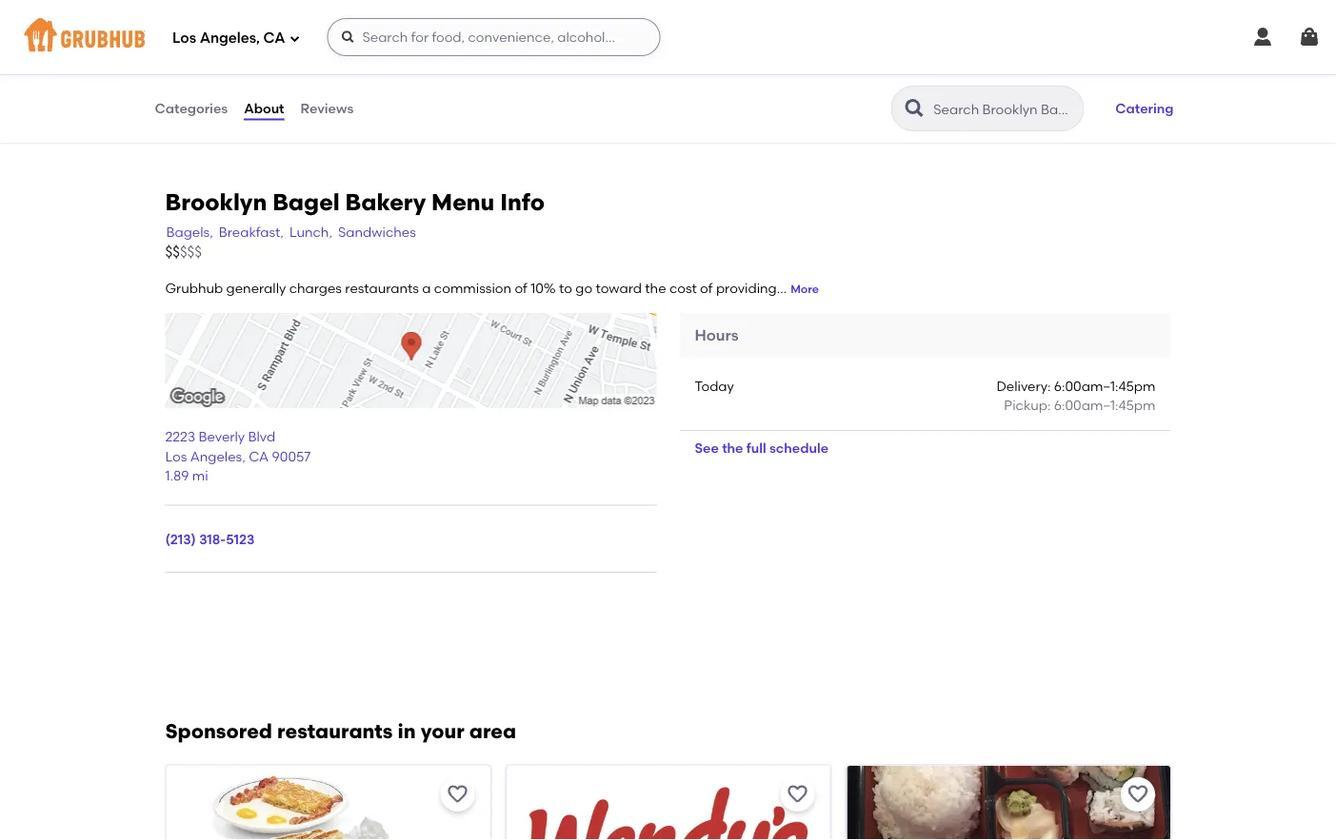 Task type: locate. For each thing, give the bounding box(es) containing it.
to
[[559, 280, 572, 296]]

breakfast,
[[219, 224, 284, 240]]

1 vertical spatial ca
[[249, 448, 269, 465]]

(213)
[[165, 532, 196, 548]]

5123
[[226, 532, 255, 548]]

charges
[[289, 280, 342, 296]]

sandwiches
[[338, 224, 416, 240]]

the
[[645, 280, 666, 296], [722, 440, 743, 456]]

2 save this restaurant button from the left
[[780, 778, 814, 812]]

$$
[[165, 244, 180, 261]]

1 horizontal spatial save this restaurant button
[[780, 778, 814, 812]]

6:00am–1:45pm down delivery: 6:00am–1:45pm
[[1054, 397, 1156, 413]]

6:00am–1:45pm for delivery: 6:00am–1:45pm
[[1054, 378, 1156, 394]]

breakfast, button
[[218, 221, 285, 243]]

los inside main navigation navigation
[[172, 30, 196, 47]]

menu
[[432, 188, 495, 216]]

$$$$$
[[165, 244, 202, 261]]

in
[[398, 720, 416, 744]]

1 vertical spatial the
[[722, 440, 743, 456]]

3 save this restaurant button from the left
[[1120, 778, 1155, 812]]

restaurants left a
[[345, 280, 419, 296]]

ca inside 2223 beverly blvd los angeles , ca 90057 1.89 mi
[[249, 448, 269, 465]]

pickup: 6:00am–1:45pm
[[1004, 397, 1156, 413]]

6:00am–1:45pm up "pickup: 6:00am–1:45pm"
[[1054, 378, 1156, 394]]

sponsored restaurants in your area
[[165, 720, 516, 744]]

0 vertical spatial ca
[[263, 30, 285, 47]]

svg image
[[289, 33, 300, 44]]

brooklyn bagel bakery menu info
[[165, 188, 545, 216]]

2 horizontal spatial save this restaurant image
[[1126, 784, 1149, 807]]

ihop logo image
[[166, 767, 489, 841]]

bakery
[[345, 188, 426, 216]]

more
[[791, 282, 819, 296]]

1 horizontal spatial of
[[700, 280, 713, 296]]

0 vertical spatial los
[[172, 30, 196, 47]]

1 save this restaurant image from the left
[[446, 784, 468, 807]]

today
[[695, 378, 734, 394]]

bagels,
[[166, 224, 213, 240]]

318-
[[199, 532, 226, 548]]

cost
[[669, 280, 697, 296]]

save this restaurant button for ihop logo
[[440, 778, 474, 812]]

restaurants left "in"
[[277, 720, 393, 744]]

grubhub
[[165, 280, 223, 296]]

pickup:
[[1004, 397, 1051, 413]]

ca left svg image
[[263, 30, 285, 47]]

the left cost
[[645, 280, 666, 296]]

of right cost
[[700, 280, 713, 296]]

6:00am–1:45pm
[[1054, 378, 1156, 394], [1054, 397, 1156, 413]]

1 vertical spatial los
[[165, 448, 187, 465]]

0 horizontal spatial save this restaurant button
[[440, 778, 474, 812]]

,
[[242, 448, 245, 465]]

2 6:00am–1:45pm from the top
[[1054, 397, 1156, 413]]

lunch,
[[289, 224, 332, 240]]

sponsored
[[165, 720, 272, 744]]

1 of from the left
[[515, 280, 527, 296]]

1 horizontal spatial save this restaurant image
[[786, 784, 809, 807]]

beverly
[[198, 429, 245, 445]]

save this restaurant button
[[440, 778, 474, 812], [780, 778, 814, 812], [1120, 778, 1155, 812]]

1 6:00am–1:45pm from the top
[[1054, 378, 1156, 394]]

reviews
[[301, 100, 354, 117]]

see the full schedule button
[[679, 431, 844, 466]]

bagels, breakfast, lunch, sandwiches
[[166, 224, 416, 240]]

los up 1.89
[[165, 448, 187, 465]]

3 save this restaurant image from the left
[[1126, 784, 1149, 807]]

your
[[421, 720, 464, 744]]

ca right ','
[[249, 448, 269, 465]]

2 save this restaurant image from the left
[[786, 784, 809, 807]]

svg image
[[1251, 26, 1274, 49], [1298, 26, 1321, 49], [340, 30, 356, 45]]

90057
[[272, 448, 311, 465]]

1 horizontal spatial svg image
[[1251, 26, 1274, 49]]

save this restaurant image
[[446, 784, 468, 807], [786, 784, 809, 807], [1126, 784, 1149, 807]]

0 horizontal spatial save this restaurant image
[[446, 784, 468, 807]]

of
[[515, 280, 527, 296], [700, 280, 713, 296]]

of left 10%
[[515, 280, 527, 296]]

1 save this restaurant button from the left
[[440, 778, 474, 812]]

sandwiches button
[[337, 221, 417, 243]]

the left full
[[722, 440, 743, 456]]

save this restaurant image for save this restaurant button for wendy's logo
[[786, 784, 809, 807]]

save this restaurant button for wendy's logo
[[780, 778, 814, 812]]

0 vertical spatial 6:00am–1:45pm
[[1054, 378, 1156, 394]]

los left angeles,
[[172, 30, 196, 47]]

info
[[500, 188, 545, 216]]

2 horizontal spatial save this restaurant button
[[1120, 778, 1155, 812]]

los
[[172, 30, 196, 47], [165, 448, 187, 465]]

(213) 318-5123 button
[[165, 530, 255, 549]]

wendy's logo image
[[506, 767, 830, 841]]

2 horizontal spatial svg image
[[1298, 26, 1321, 49]]

restaurants
[[345, 280, 419, 296], [277, 720, 393, 744]]

1 vertical spatial 6:00am–1:45pm
[[1054, 397, 1156, 413]]

categories button
[[154, 74, 229, 143]]

1 horizontal spatial the
[[722, 440, 743, 456]]

bagel
[[272, 188, 340, 216]]

0 vertical spatial the
[[645, 280, 666, 296]]

see
[[695, 440, 719, 456]]

ca
[[263, 30, 285, 47], [249, 448, 269, 465]]

see the full schedule
[[695, 440, 829, 456]]

the inside button
[[722, 440, 743, 456]]

0 horizontal spatial of
[[515, 280, 527, 296]]

lunch, button
[[288, 221, 333, 243]]

a
[[422, 280, 431, 296]]



Task type: vqa. For each thing, say whether or not it's contained in the screenshot.
Reviews on the left of the page
yes



Task type: describe. For each thing, give the bounding box(es) containing it.
2 of from the left
[[700, 280, 713, 296]]

6:00am–1:45pm for pickup: 6:00am–1:45pm
[[1054, 397, 1156, 413]]

categories
[[155, 100, 228, 117]]

about button
[[243, 74, 285, 143]]

Search for food, convenience, alcohol... search field
[[327, 18, 660, 56]]

save this restaurant button for 'what the fish sushi logo'
[[1120, 778, 1155, 812]]

search icon image
[[903, 97, 926, 120]]

full
[[746, 440, 766, 456]]

1.89
[[165, 468, 189, 484]]

save this restaurant image for ihop logo's save this restaurant button
[[446, 784, 468, 807]]

generally
[[226, 280, 286, 296]]

mi
[[192, 468, 208, 484]]

hours
[[695, 326, 739, 345]]

0 vertical spatial restaurants
[[345, 280, 419, 296]]

angeles
[[190, 448, 242, 465]]

delivery:
[[997, 378, 1051, 394]]

reviews button
[[300, 74, 355, 143]]

2223
[[165, 429, 195, 445]]

...
[[777, 280, 787, 296]]

about
[[244, 100, 284, 117]]

blvd
[[248, 429, 275, 445]]

go
[[576, 280, 592, 296]]

delivery: 6:00am–1:45pm
[[997, 378, 1156, 394]]

commission
[[434, 280, 511, 296]]

catering
[[1115, 100, 1174, 117]]

angeles,
[[200, 30, 260, 47]]

what the fish sushi logo image
[[847, 767, 1170, 841]]

2223 beverly blvd los angeles , ca 90057 1.89 mi
[[165, 429, 311, 484]]

0 horizontal spatial the
[[645, 280, 666, 296]]

10%
[[531, 280, 556, 296]]

toward
[[596, 280, 642, 296]]

area
[[469, 720, 516, 744]]

1 vertical spatial restaurants
[[277, 720, 393, 744]]

main navigation navigation
[[0, 0, 1336, 74]]

providing
[[716, 280, 777, 296]]

save this restaurant image for 'what the fish sushi logo''s save this restaurant button
[[1126, 784, 1149, 807]]

0 horizontal spatial svg image
[[340, 30, 356, 45]]

los angeles, ca
[[172, 30, 285, 47]]

brooklyn
[[165, 188, 267, 216]]

(213) 318-5123
[[165, 532, 255, 548]]

bagels, button
[[165, 221, 214, 243]]

mug image
[[605, 0, 748, 56]]

ca inside main navigation navigation
[[263, 30, 285, 47]]

schedule
[[769, 440, 829, 456]]

more button
[[791, 281, 819, 298]]

los inside 2223 beverly blvd los angeles , ca 90057 1.89 mi
[[165, 448, 187, 465]]

grubhub generally charges restaurants a commission of 10% to go toward the cost of providing ... more
[[165, 280, 819, 296]]

Search Brooklyn Bagel Bakery search field
[[932, 100, 1077, 118]]

catering button
[[1107, 88, 1182, 130]]



